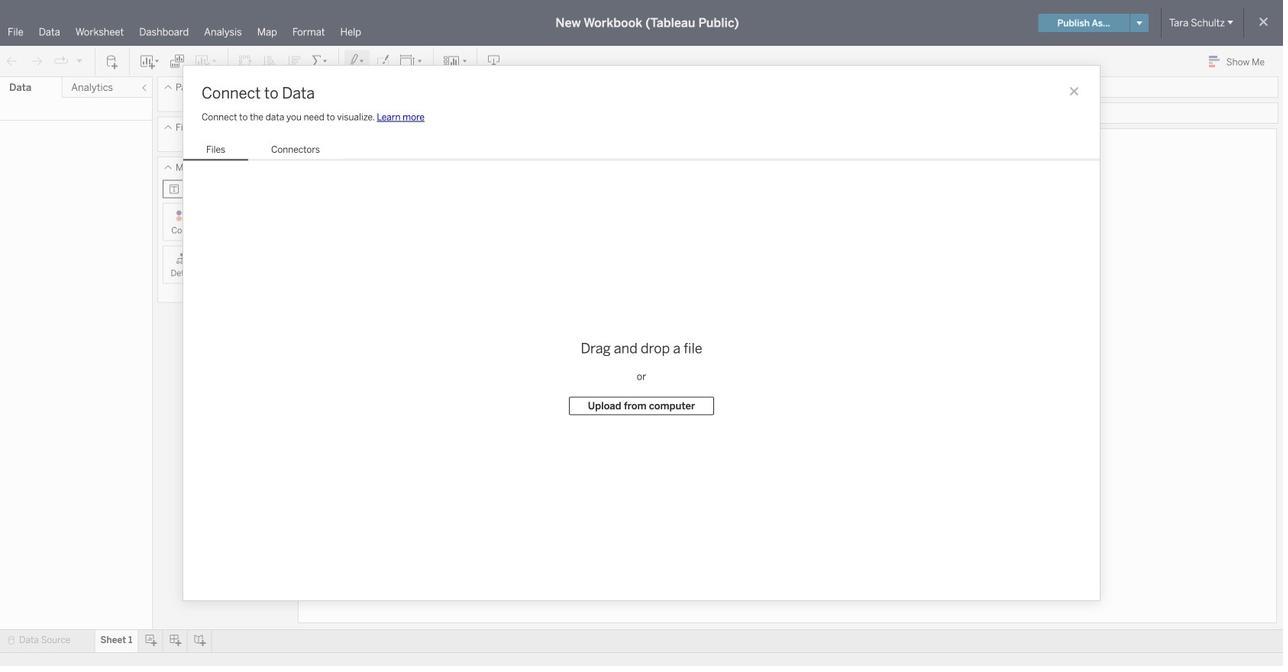 Task type: describe. For each thing, give the bounding box(es) containing it.
clear sheet image
[[194, 54, 218, 69]]

collapse image
[[140, 83, 149, 92]]

duplicate image
[[170, 54, 185, 69]]

swap rows and columns image
[[238, 54, 253, 69]]

new worksheet image
[[139, 54, 160, 69]]

show/hide cards image
[[443, 54, 468, 69]]

fit image
[[400, 54, 424, 69]]



Task type: locate. For each thing, give the bounding box(es) containing it.
replay animation image
[[53, 54, 69, 69]]

redo image
[[29, 54, 44, 69]]

new data source image
[[105, 54, 120, 69]]

replay animation image
[[75, 56, 84, 65]]

undo image
[[5, 54, 20, 69]]

list box
[[183, 141, 343, 161]]

highlight image
[[348, 54, 366, 69]]

totals image
[[311, 54, 329, 69]]

sort descending image
[[286, 54, 302, 69]]

download image
[[487, 54, 502, 69]]

sort ascending image
[[262, 54, 277, 69]]

format workbook image
[[375, 54, 390, 69]]



Task type: vqa. For each thing, say whether or not it's contained in the screenshot.
Selected language element
no



